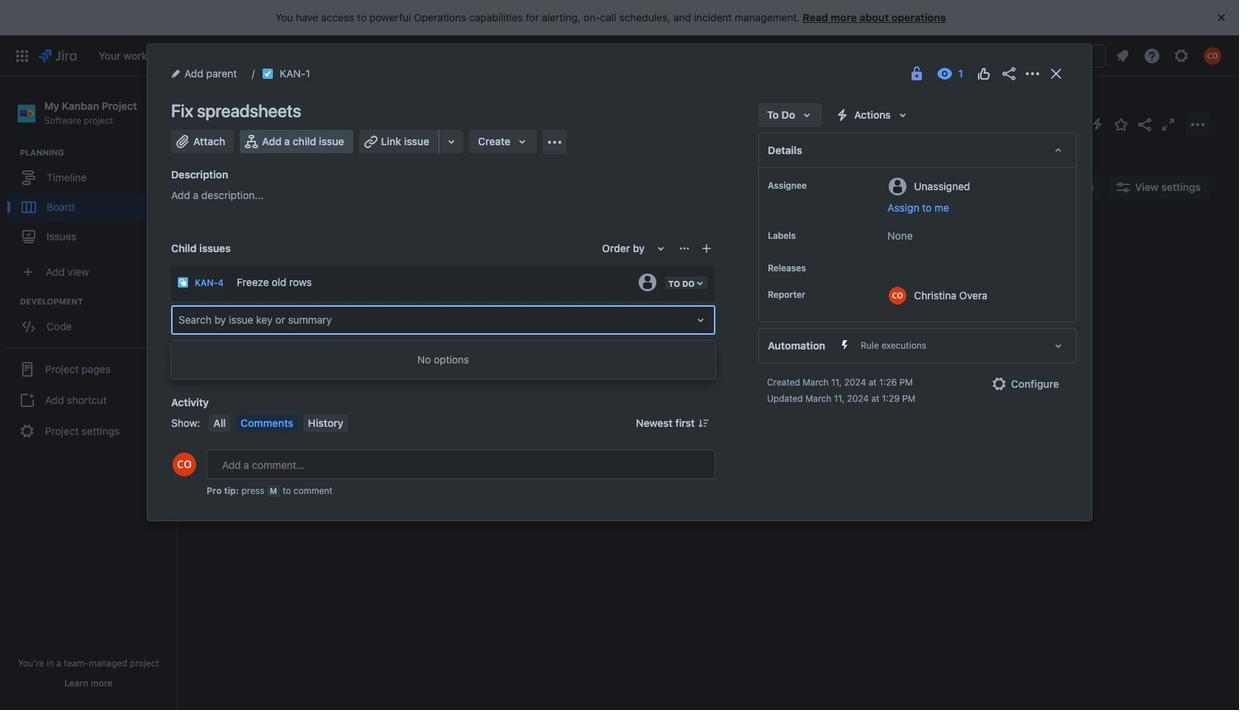 Task type: describe. For each thing, give the bounding box(es) containing it.
task image
[[219, 302, 231, 314]]

vote options: no one has voted for this issue yet. image
[[975, 65, 993, 83]]

2 list item from the left
[[166, 35, 224, 76]]

1 heading from the top
[[20, 147, 176, 159]]

8 list item from the left
[[573, 35, 624, 76]]

link web pages and more image
[[443, 133, 460, 151]]

task image
[[262, 68, 274, 80]]

create child image
[[701, 243, 713, 255]]

assignee pin to top. only you can see pinned fields. image
[[810, 180, 822, 192]]

actions image
[[1024, 65, 1042, 83]]

1 vertical spatial group
[[7, 296, 176, 346]]

Search field
[[959, 44, 1107, 68]]

copy link to issue image
[[307, 67, 319, 79]]

0 vertical spatial group
[[7, 147, 176, 256]]

details element
[[758, 133, 1077, 168]]

dismiss image
[[1213, 9, 1231, 27]]



Task type: vqa. For each thing, say whether or not it's contained in the screenshot.
Choose Jira products text field
no



Task type: locate. For each thing, give the bounding box(es) containing it.
star kan board image
[[1113, 115, 1130, 133]]

more information about christina overa image
[[889, 287, 907, 305]]

enter full screen image
[[1160, 115, 1177, 133]]

issue type: subtask image
[[177, 277, 189, 288]]

5 list item from the left
[[366, 35, 415, 76]]

3 list item from the left
[[230, 35, 278, 76]]

Search this board text field
[[208, 174, 276, 201]]

1 horizontal spatial list
[[1110, 42, 1231, 69]]

Add a comment… field
[[207, 450, 716, 480]]

list
[[91, 35, 871, 76], [1110, 42, 1231, 69]]

jira image
[[38, 47, 77, 65], [38, 47, 77, 65]]

None search field
[[959, 44, 1107, 68]]

6 list item from the left
[[421, 35, 465, 76]]

1 list item from the left
[[94, 35, 161, 76]]

None text field
[[179, 313, 181, 328]]

menu bar
[[206, 415, 351, 432]]

banner
[[0, 35, 1239, 77]]

4 list item from the left
[[284, 35, 360, 76]]

labels pin to top. only you can see pinned fields. image
[[799, 230, 811, 242]]

reporter pin to top. only you can see pinned fields. image
[[809, 289, 820, 301]]

2 heading from the top
[[20, 296, 176, 308]]

group
[[7, 147, 176, 256], [7, 296, 176, 346], [6, 348, 171, 452]]

search image
[[965, 50, 977, 62]]

close image
[[1048, 65, 1065, 83]]

dialog
[[148, 44, 1092, 521]]

list item
[[94, 35, 161, 76], [166, 35, 224, 76], [230, 35, 278, 76], [284, 35, 360, 76], [366, 35, 415, 76], [421, 35, 465, 76], [519, 35, 562, 76], [573, 35, 624, 76]]

0 of 1 child issues complete image
[[358, 302, 370, 314], [358, 302, 370, 314]]

issue actions image
[[679, 243, 691, 255]]

sidebar element
[[0, 77, 177, 710]]

primary element
[[9, 35, 871, 76]]

1 vertical spatial heading
[[20, 296, 176, 308]]

0 vertical spatial heading
[[20, 147, 176, 159]]

7 list item from the left
[[519, 35, 562, 76]]

add app image
[[546, 133, 564, 151]]

0 horizontal spatial list
[[91, 35, 871, 76]]

2 vertical spatial group
[[6, 348, 171, 452]]

heading
[[20, 147, 176, 159], [20, 296, 176, 308]]

automation element
[[758, 328, 1077, 364]]

open image
[[692, 311, 710, 329]]



